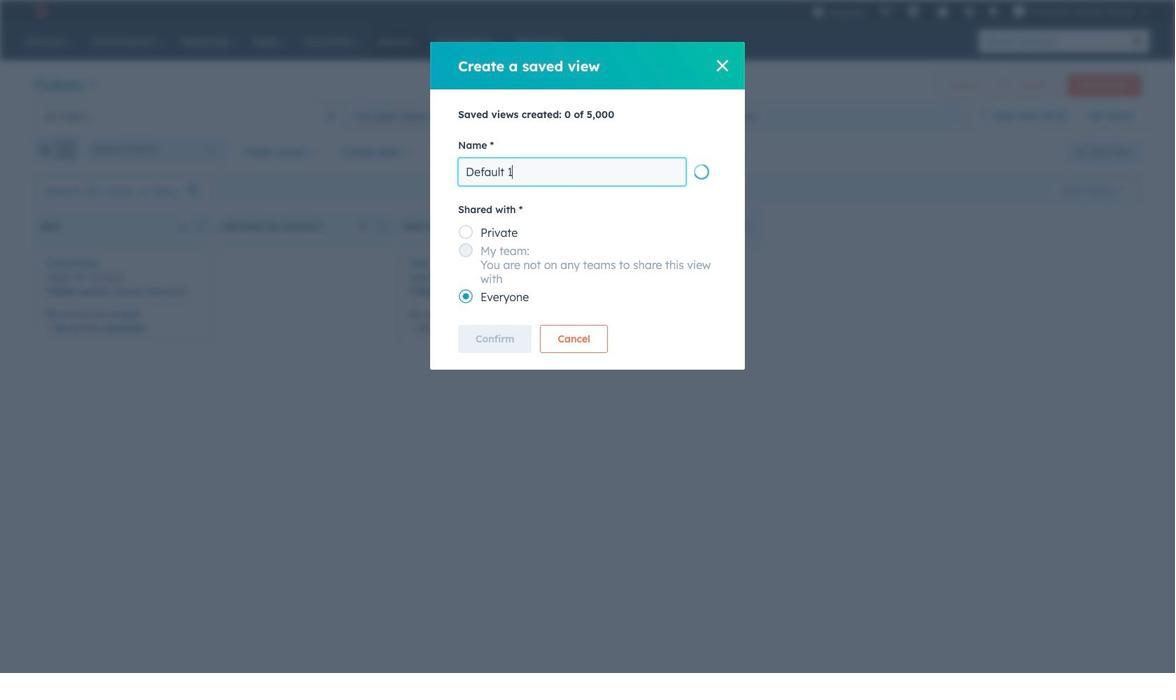 Task type: vqa. For each thing, say whether or not it's contained in the screenshot.
the search search box
no



Task type: describe. For each thing, give the bounding box(es) containing it.
close image
[[717, 60, 728, 71]]

james peterson image
[[1013, 5, 1026, 17]]



Task type: locate. For each thing, give the bounding box(es) containing it.
None text field
[[458, 158, 686, 186]]

Search ID, name, or description search field
[[37, 178, 213, 203]]

Search HubSpot search field
[[979, 29, 1126, 53]]

menu
[[805, 0, 1158, 22]]

dialog
[[430, 42, 745, 370]]

marketplaces image
[[907, 6, 920, 19]]

banner
[[34, 70, 1142, 102]]

group
[[34, 139, 78, 166]]



